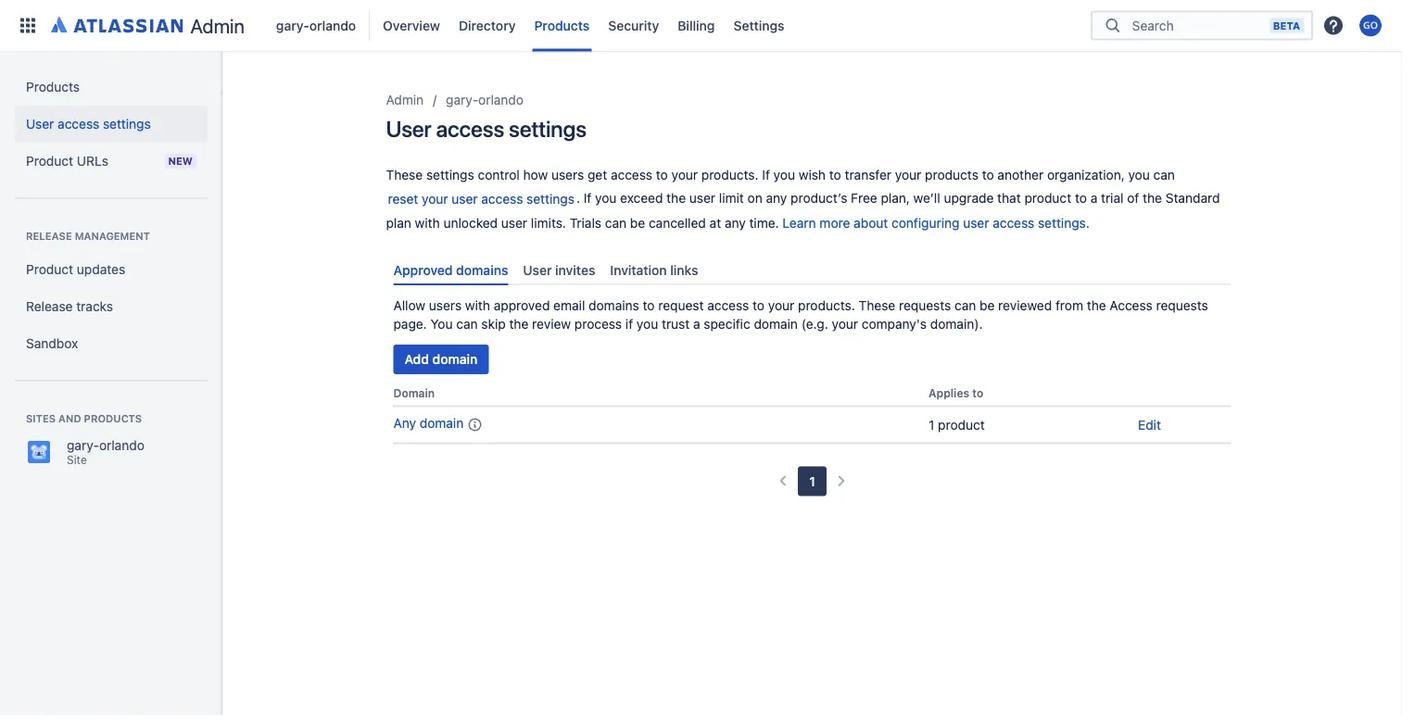 Task type: describe. For each thing, give the bounding box(es) containing it.
domain for add domain
[[432, 352, 478, 367]]

from
[[1056, 298, 1084, 313]]

another
[[998, 167, 1044, 183]]

settings link
[[728, 11, 790, 40]]

reviewed
[[998, 298, 1052, 313]]

your right the (e.g.
[[832, 317, 858, 332]]

trials
[[570, 215, 602, 231]]

sites
[[26, 413, 56, 425]]

pagination element
[[769, 467, 856, 496]]

settings
[[734, 18, 785, 33]]

you
[[431, 317, 453, 332]]

1 button
[[798, 467, 827, 496]]

.
[[576, 190, 580, 205]]

0 horizontal spatial product
[[938, 417, 985, 432]]

help icon image
[[1323, 14, 1345, 37]]

be inside .     if you exceed the user limit on any product's free plan, we'll upgrade that product to a trial of the standard plan with unlocked user limits.     trials can be cancelled at any time.
[[630, 215, 645, 231]]

you inside allow users with approved email domains to request access to your products. these requests can be reviewed from the access requests page. you can skip the review process if you trust a specific domain (e.g. your company's domain).
[[637, 317, 658, 332]]

a inside allow users with approved email domains to request access to your products. these requests can be reviewed from the access requests page. you can skip the review process if you trust a specific domain (e.g. your company's domain).
[[693, 317, 700, 332]]

any
[[393, 415, 416, 430]]

learn more about configuring user access settings. link
[[783, 215, 1090, 231]]

sandbox
[[26, 336, 78, 351]]

beta
[[1273, 19, 1300, 32]]

allow users with approved email domains to request access to your products. these requests can be reviewed from the access requests page. you can skip the review process if you trust a specific domain (e.g. your company's domain).
[[393, 298, 1208, 332]]

account image
[[1360, 14, 1382, 37]]

user inside these settings control how users get access to your products. if you wish to transfer your products to another organization, you can reset your user access settings
[[452, 191, 478, 207]]

product updates link
[[15, 251, 208, 288]]

unlocked
[[443, 215, 498, 231]]

to up exceed
[[656, 167, 668, 183]]

gary-orlando link inside global navigation element
[[271, 11, 362, 40]]

page.
[[393, 317, 427, 332]]

get
[[588, 167, 607, 183]]

the down approved
[[509, 317, 529, 332]]

how
[[523, 167, 548, 183]]

global navigation element
[[11, 0, 1091, 51]]

cancelled
[[649, 215, 706, 231]]

organization,
[[1047, 167, 1125, 183]]

free
[[851, 190, 877, 205]]

release tracks link
[[15, 288, 208, 325]]

allow
[[393, 298, 426, 313]]

domains inside allow users with approved email domains to request access to your products. these requests can be reviewed from the access requests page. you can skip the review process if you trust a specific domain (e.g. your company's domain).
[[589, 298, 639, 313]]

that
[[997, 190, 1021, 205]]

email
[[554, 298, 585, 313]]

gary-orlando for gary-orlando 'link' within the global navigation element
[[276, 18, 356, 33]]

the up 'cancelled'
[[667, 190, 686, 205]]

1 vertical spatial products link
[[15, 69, 208, 106]]

user invites
[[523, 262, 595, 278]]

learn
[[783, 215, 816, 231]]

can inside these settings control how users get access to your products. if you wish to transfer your products to another organization, you can reset your user access settings
[[1154, 167, 1175, 183]]

1 vertical spatial any
[[725, 215, 746, 231]]

trial
[[1101, 190, 1124, 205]]

settings inside "link"
[[103, 116, 151, 132]]

security link
[[603, 11, 665, 40]]

approved
[[494, 298, 550, 313]]

wish
[[799, 167, 826, 183]]

configuring
[[892, 215, 960, 231]]

to right request
[[753, 298, 765, 313]]

1 user access settings from the left
[[386, 116, 587, 142]]

urls
[[77, 153, 108, 169]]

user for reset your user access settings
[[386, 116, 432, 142]]

on
[[748, 190, 763, 205]]

applies to
[[929, 387, 984, 400]]

tracks
[[76, 299, 113, 314]]

products inside these settings control how users get access to your products. if you wish to transfer your products to another organization, you can reset your user access settings
[[925, 167, 979, 183]]

upgrade
[[944, 190, 994, 205]]

invitation
[[610, 262, 667, 278]]

1 for 1
[[809, 473, 815, 489]]

trust
[[662, 317, 690, 332]]

to inside .     if you exceed the user limit on any product's free plan, we'll upgrade that product to a trial of the standard plan with unlocked user limits.     trials can be cancelled at any time.
[[1075, 190, 1087, 205]]

you left wish
[[774, 167, 795, 183]]

product's
[[791, 190, 848, 205]]

2 horizontal spatial orlando
[[478, 92, 524, 108]]

billing link
[[672, 11, 721, 40]]

your down the time.
[[768, 298, 795, 313]]

company's
[[862, 317, 927, 332]]

release for release tracks
[[26, 299, 73, 314]]

add domain
[[405, 352, 478, 367]]

if inside .     if you exceed the user limit on any product's free plan, we'll upgrade that product to a trial of the standard plan with unlocked user limits.     trials can be cancelled at any time.
[[584, 190, 592, 205]]

exceed
[[620, 190, 663, 205]]

settings.
[[1038, 215, 1090, 231]]

access up exceed
[[611, 167, 653, 183]]

user up at
[[689, 190, 716, 205]]

standard
[[1166, 190, 1220, 205]]

overview
[[383, 18, 440, 33]]

product for product urls
[[26, 153, 73, 169]]

2 requests from the left
[[1156, 298, 1208, 313]]

user down upgrade
[[963, 215, 989, 231]]

orlando inside global navigation element
[[309, 18, 356, 33]]

about
[[854, 215, 888, 231]]

invitation links
[[610, 262, 698, 278]]

user access settings inside "link"
[[26, 116, 151, 132]]

management
[[75, 230, 150, 242]]

domains inside tab
[[456, 262, 508, 278]]

1 product
[[929, 417, 985, 432]]

you up of
[[1128, 167, 1150, 183]]

search icon image
[[1102, 16, 1124, 35]]

edit button
[[1138, 416, 1161, 434]]

Search field
[[1127, 9, 1270, 42]]

sites and products
[[26, 413, 142, 425]]

limit
[[719, 190, 744, 205]]

user access settings link
[[15, 106, 208, 143]]

control
[[478, 167, 520, 183]]

learn more about configuring user access settings.
[[783, 215, 1090, 231]]

your up 'cancelled'
[[672, 167, 698, 183]]

applies
[[929, 387, 970, 400]]

skip
[[481, 317, 506, 332]]

we'll
[[914, 190, 941, 205]]

1 requests from the left
[[899, 298, 951, 313]]

approved
[[393, 262, 453, 278]]

1 vertical spatial admin
[[386, 92, 424, 108]]

to left request
[[643, 298, 655, 313]]

user left the limits.
[[501, 215, 528, 231]]

any domain
[[393, 415, 464, 430]]

directory
[[459, 18, 516, 33]]

site
[[67, 453, 87, 466]]

access
[[1110, 298, 1153, 313]]

1 horizontal spatial gary-orlando link
[[446, 89, 524, 111]]

domain
[[393, 387, 435, 400]]



Task type: vqa. For each thing, say whether or not it's contained in the screenshot.
the Toggle navigation 'image'
no



Task type: locate. For each thing, give the bounding box(es) containing it.
settings
[[509, 116, 587, 142], [103, 116, 151, 132], [426, 167, 474, 183], [527, 191, 575, 207]]

release up sandbox
[[26, 299, 73, 314]]

0 horizontal spatial user
[[26, 116, 54, 132]]

orlando down sites and products
[[99, 438, 144, 453]]

add domain button
[[393, 345, 489, 375]]

1 vertical spatial these
[[859, 298, 896, 313]]

2 horizontal spatial user
[[523, 262, 552, 278]]

0 vertical spatial products
[[534, 18, 590, 33]]

requests
[[899, 298, 951, 313], [1156, 298, 1208, 313]]

to down organization,
[[1075, 190, 1087, 205]]

access inside allow users with approved email domains to request access to your products. these requests can be reviewed from the access requests page. you can skip the review process if you trust a specific domain (e.g. your company's domain).
[[707, 298, 749, 313]]

be up domain).
[[980, 298, 995, 313]]

overview link
[[377, 11, 446, 40]]

.     if you exceed the user limit on any product's free plan, we'll upgrade that product to a trial of the standard plan with unlocked user limits.     trials can be cancelled at any time.
[[386, 190, 1220, 231]]

the right of
[[1143, 190, 1162, 205]]

user up product urls
[[26, 116, 54, 132]]

gary-
[[276, 18, 309, 33], [446, 92, 478, 108], [67, 438, 99, 453]]

0 horizontal spatial products
[[26, 79, 80, 95]]

these inside these settings control how users get access to your products. if you wish to transfer your products to another organization, you can reset your user access settings
[[386, 167, 423, 183]]

time.
[[749, 215, 779, 231]]

gary-orlando for the rightmost gary-orlando 'link'
[[446, 92, 524, 108]]

can right trials
[[605, 215, 627, 231]]

0 horizontal spatial if
[[584, 190, 592, 205]]

release
[[26, 230, 72, 242], [26, 299, 73, 314]]

users up you
[[429, 298, 462, 313]]

user up reset in the left top of the page
[[386, 116, 432, 142]]

any right on
[[766, 190, 787, 205]]

0 horizontal spatial any
[[725, 215, 746, 231]]

1 vertical spatial with
[[465, 298, 490, 313]]

users up .
[[551, 167, 584, 183]]

can up standard
[[1154, 167, 1175, 183]]

0 horizontal spatial with
[[415, 215, 440, 231]]

product up settings.
[[1025, 190, 1072, 205]]

info image
[[464, 414, 486, 436]]

if
[[626, 317, 633, 332]]

product urls
[[26, 153, 108, 169]]

user access settings up control
[[386, 116, 587, 142]]

users inside these settings control how users get access to your products. if you wish to transfer your products to another organization, you can reset your user access settings
[[551, 167, 584, 183]]

user up unlocked
[[452, 191, 478, 207]]

orlando up control
[[478, 92, 524, 108]]

products link up urls
[[15, 69, 208, 106]]

products.
[[701, 167, 759, 183], [798, 298, 855, 313]]

user access settings up urls
[[26, 116, 151, 132]]

edit
[[1138, 417, 1161, 432]]

sandbox link
[[15, 325, 208, 362]]

admin banner
[[0, 0, 1402, 52]]

0 vertical spatial any
[[766, 190, 787, 205]]

0 horizontal spatial gary-orlando
[[276, 18, 356, 33]]

1 horizontal spatial if
[[762, 167, 770, 183]]

settings up how
[[509, 116, 587, 142]]

0 horizontal spatial user access settings
[[26, 116, 151, 132]]

products up gary-orlando site
[[84, 413, 142, 425]]

new
[[168, 155, 193, 167]]

2 vertical spatial domain
[[420, 415, 464, 430]]

0 vertical spatial product
[[1025, 190, 1072, 205]]

0 vertical spatial gary-orlando link
[[271, 11, 362, 40]]

1 vertical spatial products
[[26, 79, 80, 95]]

1 horizontal spatial a
[[1091, 190, 1098, 205]]

these up company's
[[859, 298, 896, 313]]

products link left the security link
[[529, 11, 595, 40]]

with inside allow users with approved email domains to request access to your products. these requests can be reviewed from the access requests page. you can skip the review process if you trust a specific domain (e.g. your company's domain).
[[465, 298, 490, 313]]

1 vertical spatial orlando
[[478, 92, 524, 108]]

domain left the (e.g.
[[754, 317, 798, 332]]

be down exceed
[[630, 215, 645, 231]]

if
[[762, 167, 770, 183], [584, 190, 592, 205]]

0 vertical spatial if
[[762, 167, 770, 183]]

release up product updates
[[26, 230, 72, 242]]

1 horizontal spatial these
[[859, 298, 896, 313]]

products. up the (e.g.
[[798, 298, 855, 313]]

products. up limit
[[701, 167, 759, 183]]

0 vertical spatial products link
[[529, 11, 595, 40]]

users inside allow users with approved email domains to request access to your products. these requests can be reviewed from the access requests page. you can skip the review process if you trust a specific domain (e.g. your company's domain).
[[429, 298, 462, 313]]

1 horizontal spatial products.
[[798, 298, 855, 313]]

domain inside allow users with approved email domains to request access to your products. these requests can be reviewed from the access requests page. you can skip the review process if you trust a specific domain (e.g. your company's domain).
[[754, 317, 798, 332]]

1 vertical spatial if
[[584, 190, 592, 205]]

1 horizontal spatial requests
[[1156, 298, 1208, 313]]

review
[[532, 317, 571, 332]]

domains down unlocked
[[456, 262, 508, 278]]

settings up the limits.
[[527, 191, 575, 207]]

access up specific
[[707, 298, 749, 313]]

domain down you
[[432, 352, 478, 367]]

1 horizontal spatial user
[[386, 116, 432, 142]]

0 horizontal spatial gary-orlando link
[[271, 11, 362, 40]]

access inside "link"
[[58, 116, 99, 132]]

product
[[1025, 190, 1072, 205], [938, 417, 985, 432]]

you down get
[[595, 190, 617, 205]]

0 horizontal spatial admin
[[190, 14, 245, 37]]

of
[[1127, 190, 1139, 205]]

access up control
[[436, 116, 504, 142]]

users
[[551, 167, 584, 183], [429, 298, 462, 313]]

can
[[1154, 167, 1175, 183], [605, 215, 627, 231], [955, 298, 976, 313], [456, 317, 478, 332]]

gary- inside global navigation element
[[276, 18, 309, 33]]

1 horizontal spatial any
[[766, 190, 787, 205]]

0 vertical spatial orlando
[[309, 18, 356, 33]]

1 horizontal spatial product
[[1025, 190, 1072, 205]]

2 product from the top
[[26, 262, 73, 277]]

user inside "link"
[[26, 116, 54, 132]]

0 horizontal spatial domains
[[456, 262, 508, 278]]

you
[[774, 167, 795, 183], [1128, 167, 1150, 183], [595, 190, 617, 205], [637, 317, 658, 332]]

a right trust
[[693, 317, 700, 332]]

directory link
[[453, 11, 521, 40]]

0 vertical spatial gary-
[[276, 18, 309, 33]]

products up upgrade
[[925, 167, 979, 183]]

security
[[608, 18, 659, 33]]

1 for 1 product
[[929, 417, 935, 432]]

to right wish
[[829, 167, 841, 183]]

(e.g.
[[802, 317, 828, 332]]

1 horizontal spatial products
[[925, 167, 979, 183]]

your up plan,
[[895, 167, 922, 183]]

products left security
[[534, 18, 590, 33]]

product
[[26, 153, 73, 169], [26, 262, 73, 277]]

1 vertical spatial gary-orlando link
[[446, 89, 524, 111]]

user left invites
[[523, 262, 552, 278]]

0 vertical spatial product
[[26, 153, 73, 169]]

0 vertical spatial domain
[[754, 317, 798, 332]]

approved domains
[[393, 262, 508, 278]]

any domain button
[[393, 414, 486, 436]]

these inside allow users with approved email domains to request access to your products. these requests can be reviewed from the access requests page. you can skip the review process if you trust a specific domain (e.g. your company's domain).
[[859, 298, 896, 313]]

plan,
[[881, 190, 910, 205]]

the
[[667, 190, 686, 205], [1143, 190, 1162, 205], [1087, 298, 1106, 313], [509, 317, 529, 332]]

product for product updates
[[26, 262, 73, 277]]

product left urls
[[26, 153, 73, 169]]

0 horizontal spatial products.
[[701, 167, 759, 183]]

admin inside global navigation element
[[190, 14, 245, 37]]

products
[[925, 167, 979, 183], [84, 413, 142, 425]]

2 release from the top
[[26, 299, 73, 314]]

0 horizontal spatial 1
[[809, 473, 815, 489]]

these settings control how users get access to your products. if you wish to transfer your products to another organization, you can reset your user access settings
[[386, 167, 1175, 207]]

with right plan
[[415, 215, 440, 231]]

1 vertical spatial admin link
[[386, 89, 424, 111]]

0 horizontal spatial users
[[429, 298, 462, 313]]

0 vertical spatial with
[[415, 215, 440, 231]]

user invites tab
[[516, 255, 603, 286]]

add
[[405, 352, 429, 367]]

0 vertical spatial admin link
[[44, 11, 252, 40]]

1 vertical spatial domains
[[589, 298, 639, 313]]

0 vertical spatial admin
[[190, 14, 245, 37]]

1 vertical spatial users
[[429, 298, 462, 313]]

0 horizontal spatial admin link
[[44, 11, 252, 40]]

process
[[575, 317, 622, 332]]

domain for any domain
[[420, 415, 464, 430]]

any right at
[[725, 215, 746, 231]]

links
[[670, 262, 698, 278]]

domains up 'if'
[[589, 298, 639, 313]]

orlando
[[309, 18, 356, 33], [478, 92, 524, 108], [99, 438, 144, 453]]

2 vertical spatial gary-
[[67, 438, 99, 453]]

the right from
[[1087, 298, 1106, 313]]

0 vertical spatial users
[[551, 167, 584, 183]]

to
[[656, 167, 668, 183], [829, 167, 841, 183], [982, 167, 994, 183], [1075, 190, 1087, 205], [643, 298, 655, 313], [753, 298, 765, 313], [973, 387, 984, 400]]

0 vertical spatial gary-orlando
[[276, 18, 356, 33]]

settings up reset your user access settings button
[[426, 167, 474, 183]]

1 vertical spatial product
[[938, 417, 985, 432]]

if right .
[[584, 190, 592, 205]]

be
[[630, 215, 645, 231], [980, 298, 995, 313]]

1 horizontal spatial admin
[[386, 92, 424, 108]]

1 inside button
[[809, 473, 815, 489]]

more
[[820, 215, 850, 231]]

a
[[1091, 190, 1098, 205], [693, 317, 700, 332]]

1 horizontal spatial products
[[534, 18, 590, 33]]

1 horizontal spatial admin link
[[386, 89, 424, 111]]

1 vertical spatial 1
[[809, 473, 815, 489]]

can up domain).
[[955, 298, 976, 313]]

products link inside global navigation element
[[529, 11, 595, 40]]

1 vertical spatial gary-
[[446, 92, 478, 108]]

0 horizontal spatial these
[[386, 167, 423, 183]]

products down appswitcher icon
[[26, 79, 80, 95]]

be inside allow users with approved email domains to request access to your products. these requests can be reviewed from the access requests page. you can skip the review process if you trust a specific domain (e.g. your company's domain).
[[980, 298, 995, 313]]

user inside user invites tab
[[523, 262, 552, 278]]

2 horizontal spatial gary-
[[446, 92, 478, 108]]

products link
[[529, 11, 595, 40], [15, 69, 208, 106]]

and
[[58, 413, 81, 425]]

products. inside these settings control how users get access to your products. if you wish to transfer your products to another organization, you can reset your user access settings
[[701, 167, 759, 183]]

product down applies to
[[938, 417, 985, 432]]

0 vertical spatial a
[[1091, 190, 1098, 205]]

specific
[[704, 317, 750, 332]]

0 horizontal spatial requests
[[899, 298, 951, 313]]

1 horizontal spatial products link
[[529, 11, 595, 40]]

atlassian image
[[51, 13, 183, 35], [51, 13, 183, 35]]

products. inside allow users with approved email domains to request access to your products. these requests can be reviewed from the access requests page. you can skip the review process if you trust a specific domain (e.g. your company's domain).
[[798, 298, 855, 313]]

can inside .     if you exceed the user limit on any product's free plan, we'll upgrade that product to a trial of the standard plan with unlocked user limits.     trials can be cancelled at any time.
[[605, 215, 627, 231]]

1 vertical spatial products
[[84, 413, 142, 425]]

approved domains tab
[[386, 255, 516, 286]]

0 horizontal spatial be
[[630, 215, 645, 231]]

gary- inside gary-orlando site
[[67, 438, 99, 453]]

0 vertical spatial products
[[925, 167, 979, 183]]

user for add domain
[[523, 262, 552, 278]]

settings up urls
[[103, 116, 151, 132]]

release for release management
[[26, 230, 72, 242]]

0 vertical spatial products.
[[701, 167, 759, 183]]

invites
[[555, 262, 595, 278]]

products
[[534, 18, 590, 33], [26, 79, 80, 95]]

1 vertical spatial domain
[[432, 352, 478, 367]]

user
[[689, 190, 716, 205], [452, 191, 478, 207], [501, 215, 528, 231], [963, 215, 989, 231]]

with
[[415, 215, 440, 231], [465, 298, 490, 313]]

0 horizontal spatial products
[[84, 413, 142, 425]]

you right 'if'
[[637, 317, 658, 332]]

2 user access settings from the left
[[26, 116, 151, 132]]

2 vertical spatial orlando
[[99, 438, 144, 453]]

requests up company's
[[899, 298, 951, 313]]

orlando left overview
[[309, 18, 356, 33]]

1 horizontal spatial gary-orlando
[[446, 92, 524, 108]]

1 horizontal spatial orlando
[[309, 18, 356, 33]]

0 vertical spatial domains
[[456, 262, 508, 278]]

0 horizontal spatial products link
[[15, 69, 208, 106]]

transfer
[[845, 167, 892, 183]]

tab list
[[386, 255, 1239, 286]]

1 vertical spatial be
[[980, 298, 995, 313]]

0 vertical spatial 1
[[929, 417, 935, 432]]

1 vertical spatial product
[[26, 262, 73, 277]]

1 release from the top
[[26, 230, 72, 242]]

to right applies
[[973, 387, 984, 400]]

appswitcher icon image
[[17, 14, 39, 37]]

access
[[436, 116, 504, 142], [58, 116, 99, 132], [611, 167, 653, 183], [481, 191, 523, 207], [993, 215, 1035, 231], [707, 298, 749, 313]]

gary-orlando link
[[271, 11, 362, 40], [446, 89, 524, 111]]

gary-orlando site
[[67, 438, 144, 466]]

your right reset in the left top of the page
[[422, 191, 448, 207]]

1 horizontal spatial be
[[980, 298, 995, 313]]

1 horizontal spatial 1
[[929, 417, 935, 432]]

updates
[[77, 262, 125, 277]]

1 horizontal spatial domains
[[589, 298, 639, 313]]

billing
[[678, 18, 715, 33]]

1 vertical spatial a
[[693, 317, 700, 332]]

reset
[[388, 191, 418, 207]]

release tracks
[[26, 299, 113, 314]]

1
[[929, 417, 935, 432], [809, 473, 815, 489]]

1 horizontal spatial with
[[465, 298, 490, 313]]

if up on
[[762, 167, 770, 183]]

these up reset in the left top of the page
[[386, 167, 423, 183]]

0 horizontal spatial a
[[693, 317, 700, 332]]

product up release tracks
[[26, 262, 73, 277]]

you inside .     if you exceed the user limit on any product's free plan, we'll upgrade that product to a trial of the standard plan with unlocked user limits.     trials can be cancelled at any time.
[[595, 190, 617, 205]]

domain right any
[[420, 415, 464, 430]]

orlando inside gary-orlando site
[[99, 438, 144, 453]]

limits.
[[531, 215, 566, 231]]

can right you
[[456, 317, 478, 332]]

admin link
[[44, 11, 252, 40], [386, 89, 424, 111]]

with up the skip at the top of page
[[465, 298, 490, 313]]

1 vertical spatial release
[[26, 299, 73, 314]]

products inside global navigation element
[[534, 18, 590, 33]]

user
[[386, 116, 432, 142], [26, 116, 54, 132], [523, 262, 552, 278]]

1 horizontal spatial user access settings
[[386, 116, 587, 142]]

reset your user access settings button
[[386, 184, 576, 214]]

0 horizontal spatial orlando
[[99, 438, 144, 453]]

0 vertical spatial be
[[630, 215, 645, 231]]

0 vertical spatial these
[[386, 167, 423, 183]]

access down the 'that'
[[993, 215, 1035, 231]]

access up product urls
[[58, 116, 99, 132]]

0 horizontal spatial gary-
[[67, 438, 99, 453]]

1 product from the top
[[26, 153, 73, 169]]

1 vertical spatial gary-orlando
[[446, 92, 524, 108]]

a left trial
[[1091, 190, 1098, 205]]

product inside .     if you exceed the user limit on any product's free plan, we'll upgrade that product to a trial of the standard plan with unlocked user limits.     trials can be cancelled at any time.
[[1025, 190, 1072, 205]]

to up upgrade
[[982, 167, 994, 183]]

access down control
[[481, 191, 523, 207]]

a inside .     if you exceed the user limit on any product's free plan, we'll upgrade that product to a trial of the standard plan with unlocked user limits.     trials can be cancelled at any time.
[[1091, 190, 1098, 205]]

1 horizontal spatial users
[[551, 167, 584, 183]]

tab list containing approved domains
[[386, 255, 1239, 286]]

with inside .     if you exceed the user limit on any product's free plan, we'll upgrade that product to a trial of the standard plan with unlocked user limits.     trials can be cancelled at any time.
[[415, 215, 440, 231]]

1 vertical spatial products.
[[798, 298, 855, 313]]

if inside these settings control how users get access to your products. if you wish to transfer your products to another organization, you can reset your user access settings
[[762, 167, 770, 183]]

at
[[710, 215, 721, 231]]

requests right access
[[1156, 298, 1208, 313]]

request
[[658, 298, 704, 313]]

1 horizontal spatial gary-
[[276, 18, 309, 33]]

0 vertical spatial release
[[26, 230, 72, 242]]

gary-orlando inside 'link'
[[276, 18, 356, 33]]

invitation links tab
[[603, 255, 706, 286]]



